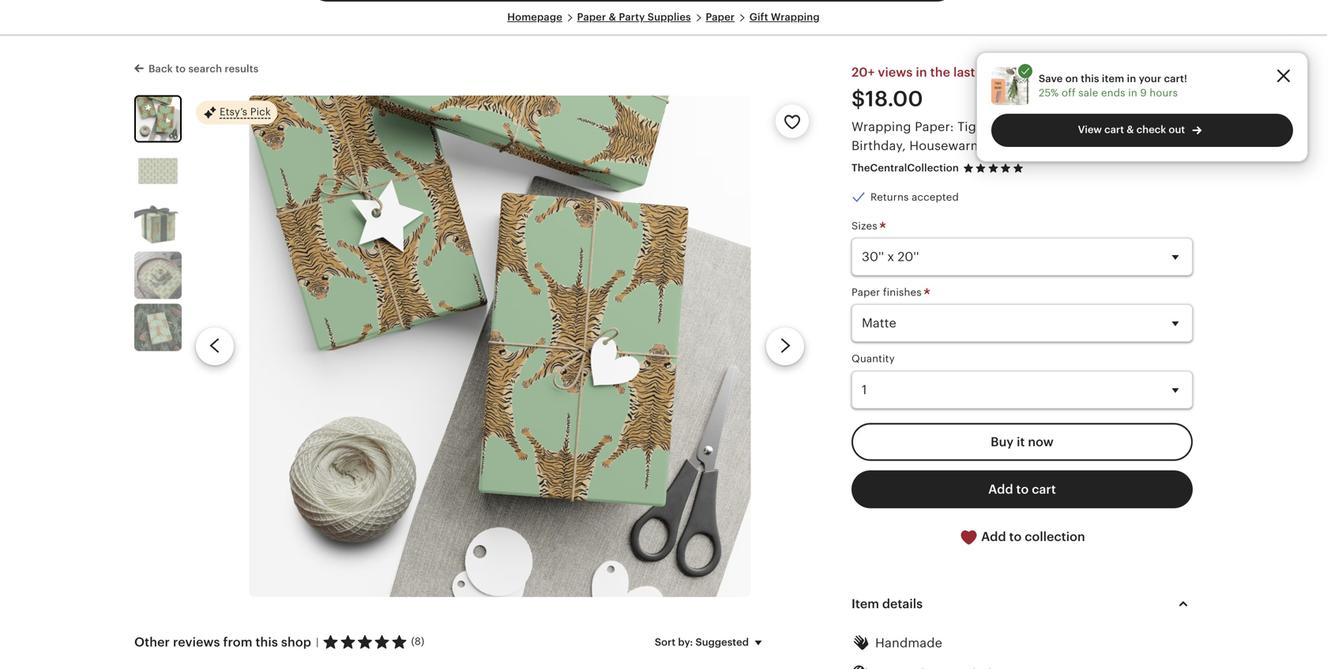 Task type: describe. For each thing, give the bounding box(es) containing it.
in inside 20+ views in the last 24 hours $18.00
[[916, 65, 928, 79]]

thecentralcollection link
[[852, 162, 959, 174]]

menu bar containing homepage
[[139, 11, 1189, 36]]

wrapping paper: tiger rug in sage christmas holiday image 2 image
[[134, 148, 182, 195]]

this inside save on this item in your cart! 25% off sale ends in 9 hours
[[1081, 73, 1100, 84]]

add for add to cart
[[989, 482, 1014, 497]]

from
[[223, 635, 253, 649]]

& inside 'link'
[[1127, 124, 1134, 136]]

0 horizontal spatial wrapping paper: tiger rug in sage christmas holiday image 1 image
[[136, 97, 180, 141]]

in left 9 at the top
[[1129, 87, 1138, 99]]

to for cart
[[1017, 482, 1029, 497]]

supplies
[[648, 11, 691, 23]]

9
[[1141, 87, 1147, 99]]

views
[[878, 65, 913, 79]]

your
[[1139, 73, 1162, 84]]

|
[[316, 636, 319, 648]]

handmade
[[876, 636, 943, 650]]

party
[[619, 11, 645, 23]]

in inside wrapping paper: tiger rug in sage (christmas, holiday, birthday, housewarming gift wrap)
[[1020, 120, 1032, 134]]

1 horizontal spatial wrapping paper: tiger rug in sage christmas holiday image 1 image
[[249, 95, 751, 597]]

save on this item in your cart! 25% off sale ends in 9 hours
[[1039, 73, 1188, 99]]

search
[[188, 63, 222, 75]]

add to collection
[[979, 530, 1086, 544]]

24
[[979, 65, 994, 79]]

sale
[[1079, 87, 1099, 99]]

sort
[[655, 636, 676, 648]]

to for search
[[175, 63, 186, 75]]

returns
[[871, 191, 909, 203]]

homepage
[[507, 11, 563, 23]]

in right item
[[1127, 73, 1137, 84]]

gift inside 'menu bar'
[[750, 11, 769, 23]]

sizes
[[852, 220, 881, 232]]

homepage link
[[507, 11, 563, 23]]

paper for paper link at the top
[[706, 11, 735, 23]]

on
[[1066, 73, 1079, 84]]

item details button
[[838, 585, 1207, 623]]

results
[[225, 63, 259, 75]]

item details
[[852, 597, 923, 611]]

25%
[[1039, 87, 1059, 99]]

sage
[[1035, 120, 1066, 134]]

paper & party supplies link
[[577, 11, 691, 23]]

paper for paper & party supplies
[[577, 11, 606, 23]]

(8)
[[411, 636, 425, 648]]

reviews
[[173, 635, 220, 649]]

details
[[883, 597, 923, 611]]

20+ views in the last 24 hours $18.00
[[852, 65, 1032, 111]]

rug
[[993, 120, 1017, 134]]

save
[[1039, 73, 1063, 84]]

gift wrapping
[[750, 11, 820, 23]]

accepted
[[912, 191, 959, 203]]

& inside 'menu bar'
[[609, 11, 616, 23]]

to for collection
[[1010, 530, 1022, 544]]

paper finishes
[[852, 286, 925, 298]]

wrapping inside wrapping paper: tiger rug in sage (christmas, holiday, birthday, housewarming gift wrap)
[[852, 120, 912, 134]]

check
[[1137, 124, 1167, 136]]



Task type: vqa. For each thing, say whether or not it's contained in the screenshot.
carts
no



Task type: locate. For each thing, give the bounding box(es) containing it.
wrapping
[[771, 11, 820, 23], [852, 120, 912, 134]]

birthday,
[[852, 139, 906, 153]]

cart right 'view'
[[1105, 124, 1125, 136]]

& left check
[[1127, 124, 1134, 136]]

1 horizontal spatial this
[[1081, 73, 1100, 84]]

0 vertical spatial cart
[[1105, 124, 1125, 136]]

item
[[852, 597, 880, 611]]

housewarming
[[910, 139, 1002, 153]]

1 horizontal spatial &
[[1127, 124, 1134, 136]]

thecentralcollection
[[852, 162, 959, 174]]

hours
[[997, 65, 1032, 79], [1150, 87, 1178, 99]]

add to cart
[[989, 482, 1056, 497]]

1 horizontal spatial wrapping
[[852, 120, 912, 134]]

1 horizontal spatial cart
[[1105, 124, 1125, 136]]

None search field
[[309, 0, 956, 2]]

1 vertical spatial wrapping
[[852, 120, 912, 134]]

gift wrapping link
[[750, 11, 820, 23]]

to left collection
[[1010, 530, 1022, 544]]

0 horizontal spatial cart
[[1032, 482, 1056, 497]]

out
[[1169, 124, 1186, 136]]

buy
[[991, 435, 1014, 449]]

wrap)
[[1032, 139, 1069, 153]]

etsy's
[[220, 106, 247, 118]]

suggested
[[696, 636, 749, 648]]

20+
[[852, 65, 875, 79]]

hours right 24
[[997, 65, 1032, 79]]

1 horizontal spatial paper
[[706, 11, 735, 23]]

Search for anything text field
[[309, 0, 917, 2]]

holiday,
[[1143, 120, 1193, 134]]

it
[[1017, 435, 1025, 449]]

back to search results link
[[134, 60, 259, 76]]

view cart & check out link
[[992, 114, 1294, 147]]

0 horizontal spatial gift
[[750, 11, 769, 23]]

this right from
[[256, 635, 278, 649]]

0 vertical spatial add
[[989, 482, 1014, 497]]

&
[[609, 11, 616, 23], [1127, 124, 1134, 136]]

add to cart button
[[852, 470, 1193, 508]]

wrapping up birthday,
[[852, 120, 912, 134]]

1 horizontal spatial gift
[[1006, 139, 1029, 153]]

paper & party supplies
[[577, 11, 691, 23]]

finishes
[[883, 286, 922, 298]]

sort by: suggested button
[[643, 626, 780, 659]]

pick
[[250, 106, 271, 118]]

collection
[[1025, 530, 1086, 544]]

view cart & check out
[[1078, 124, 1186, 136]]

add inside add to collection button
[[982, 530, 1007, 544]]

last
[[954, 65, 976, 79]]

0 horizontal spatial wrapping
[[771, 11, 820, 23]]

in
[[916, 65, 928, 79], [1127, 73, 1137, 84], [1129, 87, 1138, 99], [1020, 120, 1032, 134]]

wrapping paper: tiger rug in sage (christmas, holiday, birthday, housewarming gift wrap)
[[852, 120, 1193, 153]]

gift down rug
[[1006, 139, 1029, 153]]

buy it now
[[991, 435, 1054, 449]]

0 vertical spatial &
[[609, 11, 616, 23]]

etsy's pick button
[[196, 100, 277, 125]]

cart
[[1105, 124, 1125, 136], [1032, 482, 1056, 497]]

wrapping paper: tiger rug in sage christmas holiday image 4 image
[[134, 252, 182, 299]]

paper down "search for anything" 'text field'
[[577, 11, 606, 23]]

1 vertical spatial gift
[[1006, 139, 1029, 153]]

wrapping paper: tiger rug in sage christmas holiday image 1 image
[[249, 95, 751, 597], [136, 97, 180, 141]]

paper:
[[915, 120, 954, 134]]

cart inside button
[[1032, 482, 1056, 497]]

by:
[[678, 636, 693, 648]]

0 horizontal spatial this
[[256, 635, 278, 649]]

other reviews from this shop
[[134, 635, 311, 649]]

returns accepted
[[871, 191, 959, 203]]

hours down the cart!
[[1150, 87, 1178, 99]]

1 vertical spatial hours
[[1150, 87, 1178, 99]]

0 vertical spatial hours
[[997, 65, 1032, 79]]

hours inside 20+ views in the last 24 hours $18.00
[[997, 65, 1032, 79]]

in right rug
[[1020, 120, 1032, 134]]

now
[[1028, 435, 1054, 449]]

gift inside wrapping paper: tiger rug in sage (christmas, holiday, birthday, housewarming gift wrap)
[[1006, 139, 1029, 153]]

tiger
[[958, 120, 989, 134]]

gift right paper link at the top
[[750, 11, 769, 23]]

wrapping paper: tiger rug in sage christmas holiday image 5 image
[[134, 304, 182, 351]]

buy it now button
[[852, 423, 1193, 461]]

sort by: suggested
[[655, 636, 749, 648]]

wrapping inside 'menu bar'
[[771, 11, 820, 23]]

the
[[931, 65, 951, 79]]

item
[[1102, 73, 1125, 84]]

0 vertical spatial gift
[[750, 11, 769, 23]]

to inside back to search results link
[[175, 63, 186, 75]]

shop
[[281, 635, 311, 649]]

to
[[175, 63, 186, 75], [1017, 482, 1029, 497], [1010, 530, 1022, 544]]

add down add to cart button
[[982, 530, 1007, 544]]

other
[[134, 635, 170, 649]]

0 vertical spatial this
[[1081, 73, 1100, 84]]

1 vertical spatial &
[[1127, 124, 1134, 136]]

off
[[1062, 87, 1076, 99]]

cart inside 'link'
[[1105, 124, 1125, 136]]

wrapping paper: tiger rug in sage christmas holiday image 3 image
[[134, 200, 182, 247]]

1 vertical spatial to
[[1017, 482, 1029, 497]]

(christmas,
[[1070, 120, 1140, 134]]

paper left 'finishes'
[[852, 286, 881, 298]]

1 horizontal spatial hours
[[1150, 87, 1178, 99]]

in left the
[[916, 65, 928, 79]]

back to search results
[[149, 63, 259, 75]]

2 vertical spatial to
[[1010, 530, 1022, 544]]

add inside add to cart button
[[989, 482, 1014, 497]]

gift
[[750, 11, 769, 23], [1006, 139, 1029, 153]]

add to collection button
[[852, 518, 1193, 557]]

paper for paper finishes
[[852, 286, 881, 298]]

& down "search for anything" 'text field'
[[609, 11, 616, 23]]

2 horizontal spatial paper
[[852, 286, 881, 298]]

$18.00
[[852, 87, 924, 111]]

view
[[1078, 124, 1102, 136]]

0 horizontal spatial paper
[[577, 11, 606, 23]]

0 horizontal spatial &
[[609, 11, 616, 23]]

paper
[[577, 11, 606, 23], [706, 11, 735, 23], [852, 286, 881, 298]]

1 vertical spatial add
[[982, 530, 1007, 544]]

this up 'sale'
[[1081, 73, 1100, 84]]

paper link
[[706, 11, 735, 23]]

to down buy it now button
[[1017, 482, 1029, 497]]

back
[[149, 63, 173, 75]]

hours inside save on this item in your cart! 25% off sale ends in 9 hours
[[1150, 87, 1178, 99]]

1 vertical spatial cart
[[1032, 482, 1056, 497]]

paper right the supplies
[[706, 11, 735, 23]]

0 horizontal spatial hours
[[997, 65, 1032, 79]]

this
[[1081, 73, 1100, 84], [256, 635, 278, 649]]

to right "back"
[[175, 63, 186, 75]]

1 vertical spatial this
[[256, 635, 278, 649]]

to inside add to collection button
[[1010, 530, 1022, 544]]

quantity
[[852, 353, 895, 365]]

to inside add to cart button
[[1017, 482, 1029, 497]]

cart!
[[1164, 73, 1188, 84]]

add for add to collection
[[982, 530, 1007, 544]]

add down buy
[[989, 482, 1014, 497]]

0 vertical spatial wrapping
[[771, 11, 820, 23]]

cart down now
[[1032, 482, 1056, 497]]

menu bar
[[139, 11, 1189, 36]]

add
[[989, 482, 1014, 497], [982, 530, 1007, 544]]

etsy's pick
[[220, 106, 271, 118]]

0 vertical spatial to
[[175, 63, 186, 75]]

ends
[[1102, 87, 1126, 99]]

wrapping right paper link at the top
[[771, 11, 820, 23]]



